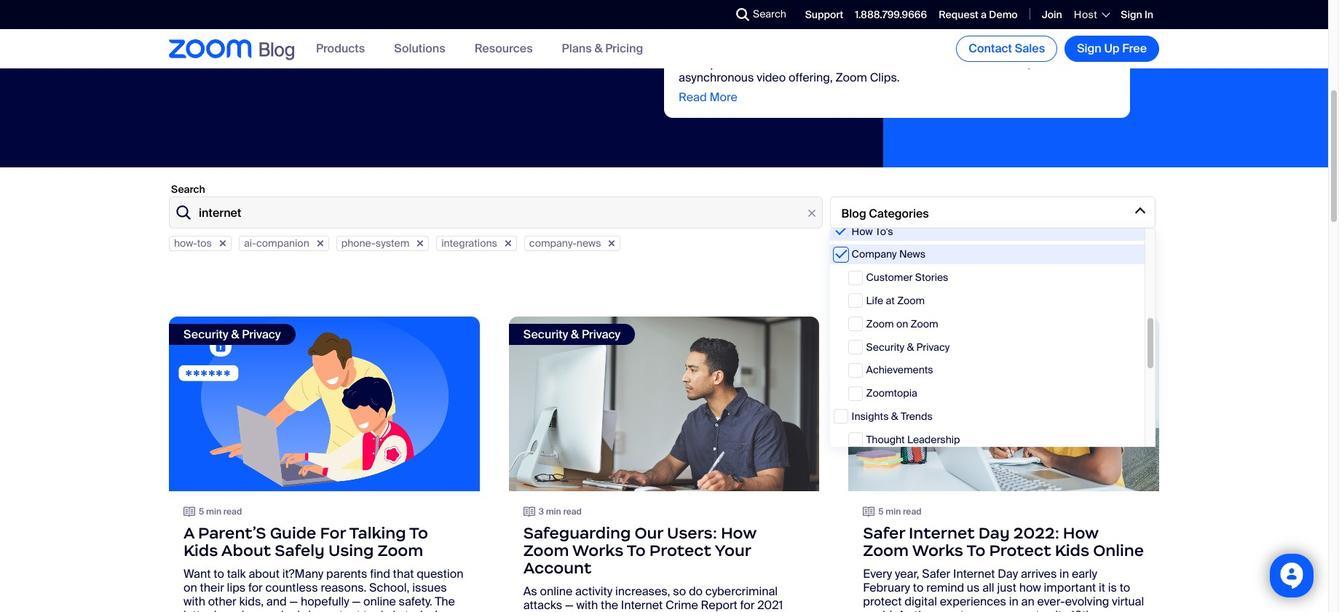 Task type: describe. For each thing, give the bounding box(es) containing it.
blog categories
[[842, 206, 929, 221]]

min for a
[[206, 506, 221, 518]]

clips.
[[870, 70, 900, 85]]

sign in link
[[1121, 8, 1154, 21]]

zoom inside safer internet day 2022: how zoom works to protect kids online every year, safer internet day arrives in early february to remind us all just how important it is to protect digital experiences in an ever-evolving virtual world. as the event commemorates its 19th year,
[[864, 541, 909, 561]]

company-news button
[[524, 236, 621, 251]]

to inside the a parent's guide for talking to kids about safely using zoom want to talk about it?many parents find that question on their lips for countless reasons. school, issues with other kids, and — hopefully — online safety. the latter is an increasingly important topic in toda
[[214, 567, 224, 582]]

a
[[184, 524, 194, 543]]

1 vertical spatial internet
[[954, 567, 996, 582]]

7%
[[569, 612, 587, 613]]

host
[[1074, 8, 1098, 21]]

request a demo link
[[939, 8, 1018, 21]]

safer internet day 2022: how zoom works to protect kids online every year, safer internet day arrives in early february to remind us all just how important it is to protect digital experiences in an ever-evolving virtual world. as the event commemorates its 19th year,
[[864, 524, 1145, 613]]

3 min read
[[539, 506, 582, 518]]

other
[[208, 594, 236, 610]]

company-news
[[530, 237, 601, 250]]

all
[[983, 580, 995, 596]]

blog
[[842, 206, 867, 221]]

users:
[[667, 524, 717, 543]]

protect inside safer internet day 2022: how zoom works to protect kids online every year, safer internet day arrives in early february to remind us all just how important it is to protect digital experiences in an ever-evolving virtual world. as the event commemorates its 19th year,
[[990, 541, 1052, 561]]

life
[[867, 294, 884, 307]]

to right it
[[1120, 580, 1131, 596]]

how inside safer internet day 2022: how zoom works to protect kids online every year, safer internet day arrives in early february to remind us all just how important it is to protect digital experiences in an ever-evolving virtual world. as the event commemorates its 19th year,
[[1063, 524, 1099, 543]]

0 vertical spatial safer
[[864, 524, 905, 543]]

support
[[806, 8, 844, 21]]

zoom down life
[[867, 317, 894, 331]]

customer stories
[[867, 271, 949, 284]]

its
[[1056, 608, 1068, 613]]

to left remind
[[913, 580, 924, 596]]

thought
[[867, 433, 905, 446]]

every
[[864, 567, 893, 582]]

1 horizontal spatial —
[[352, 594, 361, 610]]

blog categories button
[[830, 197, 1156, 229]]

for
[[320, 524, 346, 543]]

want inside want to collaborate over video but can't align schedules? try asynchronous video to help enable clear communication and cut back on wasted time, meet our asynchronous video offering, zoom clips. read more
[[679, 13, 722, 32]]

issues
[[413, 580, 447, 596]]

kids inside the a parent's guide for talking to kids about safely using zoom want to talk about it?many parents find that question on their lips for countless reasons. school, issues with other kids, and — hopefully — online safety. the latter is an increasingly important topic in toda
[[184, 541, 218, 561]]

sign in
[[1121, 8, 1154, 21]]

video right enable
[[757, 70, 786, 85]]

topic
[[363, 608, 390, 613]]

about
[[249, 567, 280, 582]]

1 vertical spatial day
[[998, 567, 1019, 582]]

important inside safer internet day 2022: how zoom works to protect kids online every year, safer internet day arrives in early february to remind us all just how important it is to protect digital experiences in an ever-evolving virtual world. as the event commemorates its 19th year,
[[1044, 580, 1097, 596]]

read for safer
[[903, 506, 922, 518]]

using
[[329, 541, 374, 561]]

how-
[[174, 237, 197, 250]]

privacy for parent's
[[242, 327, 281, 342]]

5 for safer
[[879, 506, 884, 518]]

safer internet day image for guide
[[169, 317, 480, 492]]

resources button
[[475, 41, 533, 56]]

video up back at the top right of page
[[920, 30, 963, 50]]

sign for sign up free
[[1078, 41, 1102, 56]]

cybercriminal
[[706, 584, 778, 599]]

internet inside safeguarding our users: how zoom works to protect your account as online activity increases, so do cybercriminal attacks — with the internet crime report for 2021 noting a 7% increase in complaints when compar
[[621, 598, 663, 613]]

1 horizontal spatial a
[[981, 8, 987, 21]]

min for safeguarding
[[546, 506, 561, 518]]

security & privacy for safer
[[864, 327, 961, 342]]

zoom on zoom
[[867, 317, 939, 331]]

read
[[679, 89, 707, 105]]

host button
[[1074, 8, 1110, 21]]

noting
[[524, 612, 557, 613]]

account security image
[[509, 317, 820, 492]]

0 horizontal spatial asynchronous
[[679, 70, 754, 85]]

1 horizontal spatial how
[[852, 225, 873, 238]]

attacks
[[524, 598, 563, 613]]

event
[[935, 608, 965, 613]]

sign up free
[[1078, 41, 1147, 56]]

on for but
[[947, 56, 961, 71]]

insights
[[852, 410, 889, 423]]

2021
[[758, 598, 784, 613]]

latter
[[184, 608, 211, 613]]

to inside the a parent's guide for talking to kids about safely using zoom want to talk about it?many parents find that question on their lips for countless reasons. school, issues with other kids, and — hopefully — online safety. the latter is an increasingly important topic in toda
[[409, 524, 428, 543]]

world.
[[864, 608, 895, 613]]

an inside safer internet day 2022: how zoom works to protect kids online every year, safer internet day arrives in early february to remind us all just how important it is to protect digital experiences in an ever-evolving virtual world. as the event commemorates its 19th year,
[[1022, 594, 1035, 610]]

1 horizontal spatial on
[[897, 317, 909, 331]]

— inside safeguarding our users: how zoom works to protect your account as online activity increases, so do cybercriminal attacks — with the internet crime report for 2021 noting a 7% increase in complaints when compar
[[565, 598, 574, 613]]

parents
[[326, 567, 367, 582]]

as inside safeguarding our users: how zoom works to protect your account as online activity increases, so do cybercriminal attacks — with the internet crime report for 2021 noting a 7% increase in complaints when compar
[[524, 584, 537, 599]]

zoom inside the a parent's guide for talking to kids about safely using zoom want to talk about it?many parents find that question on their lips for countless reasons. school, issues with other kids, and — hopefully — online safety. the latter is an increasingly important topic in toda
[[378, 541, 423, 561]]

1 horizontal spatial search
[[753, 7, 787, 20]]

when
[[713, 612, 742, 613]]

1 vertical spatial safer
[[922, 567, 951, 582]]

online
[[1094, 541, 1145, 561]]

virtual
[[1112, 594, 1145, 610]]

request
[[939, 8, 979, 21]]

join link
[[1042, 8, 1063, 21]]

align
[[1004, 13, 1042, 32]]

contact sales link
[[957, 36, 1058, 62]]

for inside the a parent's guide for talking to kids about safely using zoom want to talk about it?many parents find that question on their lips for countless reasons. school, issues with other kids, and — hopefully — online safety. the latter is an increasingly important topic in toda
[[248, 580, 263, 596]]

online inside safeguarding our users: how zoom works to protect your account as online activity increases, so do cybercriminal attacks — with the internet crime report for 2021 noting a 7% increase in complaints when compar
[[540, 584, 573, 599]]

kids inside safer internet day 2022: how zoom works to protect kids online every year, safer internet day arrives in early february to remind us all just how important it is to protect digital experiences in an ever-evolving virtual world. as the event commemorates its 19th year,
[[1055, 541, 1090, 561]]

5 min read for parent's
[[199, 506, 242, 518]]

lips
[[227, 580, 246, 596]]

remind
[[927, 580, 965, 596]]

zoom logo image
[[169, 39, 252, 58]]

try
[[773, 30, 799, 50]]

meet
[[1034, 56, 1062, 71]]

plans & pricing
[[562, 41, 643, 56]]

company
[[852, 248, 897, 261]]

company news
[[852, 248, 926, 261]]

ai-
[[244, 237, 256, 250]]

activity
[[576, 584, 613, 599]]

and inside the a parent's guide for talking to kids about safely using zoom want to talk about it?many parents find that question on their lips for countless reasons. school, issues with other kids, and — hopefully — online safety. the latter is an increasingly important topic in toda
[[267, 594, 287, 610]]

safety.
[[399, 594, 432, 610]]

customer
[[867, 271, 913, 284]]

an inside the a parent's guide for talking to kids about safely using zoom want to talk about it?many parents find that question on their lips for countless reasons. school, issues with other kids, and — hopefully — online safety. the latter is an increasingly important topic in toda
[[226, 608, 239, 613]]

that
[[393, 567, 414, 582]]

security for a
[[184, 327, 229, 342]]

products
[[316, 41, 365, 56]]

want inside the a parent's guide for talking to kids about safely using zoom want to talk about it?many parents find that question on their lips for countless reasons. school, issues with other kids, and — hopefully — online safety. the latter is an increasingly important topic in toda
[[184, 567, 211, 582]]

report
[[701, 598, 738, 613]]

life at zoom
[[867, 294, 925, 307]]

on for to
[[184, 580, 197, 596]]

and inside want to collaborate over video but can't align schedules? try asynchronous video to help enable clear communication and cut back on wasted time, meet our asynchronous video offering, zoom clips. read more
[[876, 56, 896, 71]]

contact sales
[[969, 41, 1045, 56]]

a parent's guide for talking to kids about safely using zoom want to talk about it?many parents find that question on their lips for countless reasons. school, issues with other kids, and — hopefully — online safety. the latter is an increasingly important topic in toda
[[184, 524, 464, 613]]

in
[[1145, 8, 1154, 21]]

ai-companion button
[[239, 236, 329, 251]]

0 horizontal spatial —
[[290, 594, 298, 610]]



Task type: locate. For each thing, give the bounding box(es) containing it.
safer internet day image for day
[[849, 317, 1160, 492]]

0 vertical spatial sign
[[1121, 8, 1143, 21]]

arrives
[[1021, 567, 1057, 582]]

trends
[[901, 410, 933, 423]]

asynchronous up the more
[[679, 70, 754, 85]]

sign left in
[[1121, 8, 1143, 21]]

privacy for our
[[582, 327, 621, 342]]

read up 'year,'
[[903, 506, 922, 518]]

phone-system
[[341, 237, 410, 250]]

zoom inside want to collaborate over video but can't align schedules? try asynchronous video to help enable clear communication and cut back on wasted time, meet our asynchronous video offering, zoom clips. read more
[[836, 70, 868, 85]]

0 horizontal spatial important
[[308, 608, 361, 613]]

sign up free link
[[1065, 36, 1160, 62]]

as right world.
[[898, 608, 912, 613]]

Search text field
[[169, 197, 823, 229]]

3 read from the left
[[903, 506, 922, 518]]

experiences
[[940, 594, 1007, 610]]

protect up so
[[650, 541, 712, 561]]

logo blog.svg image
[[259, 39, 294, 62]]

system
[[376, 237, 410, 250]]

1 vertical spatial a
[[560, 612, 567, 613]]

safeguarding our users: how zoom works to protect your account as online activity increases, so do cybercriminal attacks — with the internet crime report for 2021 noting a 7% increase in complaints when compar
[[524, 524, 800, 613]]

1 horizontal spatial with
[[577, 598, 598, 613]]

privacy
[[242, 327, 281, 342], [582, 327, 621, 342], [922, 327, 961, 342], [917, 341, 950, 354]]

just
[[998, 580, 1017, 596]]

offering,
[[789, 70, 833, 85]]

important inside the a parent's guide for talking to kids about safely using zoom want to talk about it?many parents find that question on their lips for countless reasons. school, issues with other kids, and — hopefully — online safety. the latter is an increasingly important topic in toda
[[308, 608, 361, 613]]

back
[[918, 56, 944, 71]]

0 horizontal spatial as
[[524, 584, 537, 599]]

the right 7%
[[601, 598, 618, 613]]

1 horizontal spatial works
[[913, 541, 964, 561]]

integrations button
[[437, 236, 517, 251]]

is right it
[[1109, 580, 1117, 596]]

year,
[[895, 567, 920, 582]]

phone-system button
[[336, 236, 429, 251]]

search up try
[[753, 7, 787, 20]]

0 vertical spatial want
[[679, 13, 722, 32]]

1 kids from the left
[[184, 541, 218, 561]]

1 horizontal spatial asynchronous
[[802, 30, 916, 50]]

None search field
[[683, 3, 740, 26]]

reasons.
[[321, 580, 367, 596]]

important down reasons.
[[308, 608, 361, 613]]

0 horizontal spatial works
[[573, 541, 624, 561]]

read up safeguarding
[[563, 506, 582, 518]]

1 horizontal spatial protect
[[990, 541, 1052, 561]]

video left but
[[880, 13, 924, 32]]

phone-
[[341, 237, 376, 250]]

as up noting
[[524, 584, 537, 599]]

0 horizontal spatial an
[[226, 608, 239, 613]]

want up latter
[[184, 567, 211, 582]]

increase
[[590, 612, 636, 613]]

2 5 min read from the left
[[879, 506, 922, 518]]

is inside the a parent's guide for talking to kids about safely using zoom want to talk about it?many parents find that question on their lips for countless reasons. school, issues with other kids, and — hopefully — online safety. the latter is an increasingly important topic in toda
[[214, 608, 223, 613]]

5 up parent's
[[199, 506, 204, 518]]

security & privacy for safeguarding
[[524, 327, 621, 342]]

0 horizontal spatial 5 min read
[[199, 506, 242, 518]]

0 horizontal spatial for
[[248, 580, 263, 596]]

online down account
[[540, 584, 573, 599]]

zoom right at
[[898, 294, 925, 307]]

— left topic
[[352, 594, 361, 610]]

1 horizontal spatial kids
[[1055, 541, 1090, 561]]

0 horizontal spatial min
[[206, 506, 221, 518]]

3
[[539, 506, 544, 518]]

asynchronous
[[802, 30, 916, 50], [679, 70, 754, 85]]

5 min read
[[199, 506, 242, 518], [879, 506, 922, 518]]

question
[[417, 567, 464, 582]]

is right latter
[[214, 608, 223, 613]]

an left ever-
[[1022, 594, 1035, 610]]

countless
[[266, 580, 318, 596]]

pricing
[[606, 41, 643, 56]]

1 horizontal spatial 5
[[879, 506, 884, 518]]

clear search image
[[804, 205, 820, 221]]

a left 7%
[[560, 612, 567, 613]]

on
[[947, 56, 961, 71], [897, 317, 909, 331], [184, 580, 197, 596]]

0 horizontal spatial search
[[171, 183, 205, 196]]

3 min from the left
[[886, 506, 901, 518]]

0 horizontal spatial safer internet day image
[[169, 317, 480, 492]]

1 horizontal spatial and
[[876, 56, 896, 71]]

works inside safeguarding our users: how zoom works to protect your account as online activity increases, so do cybercriminal attacks — with the internet crime report for 2021 noting a 7% increase in complaints when compar
[[573, 541, 624, 561]]

2 works from the left
[[913, 541, 964, 561]]

tos
[[197, 237, 212, 250]]

1 works from the left
[[573, 541, 624, 561]]

how up early on the bottom of page
[[1063, 524, 1099, 543]]

how-tos
[[174, 237, 212, 250]]

complaints
[[651, 612, 711, 613]]

up
[[1105, 41, 1120, 56]]

safer up every
[[864, 524, 905, 543]]

1 horizontal spatial min
[[546, 506, 561, 518]]

0 vertical spatial for
[[248, 580, 263, 596]]

and left cut
[[876, 56, 896, 71]]

search
[[753, 7, 787, 20], [171, 183, 205, 196]]

0 horizontal spatial a
[[560, 612, 567, 613]]

works up remind
[[913, 541, 964, 561]]

min right 3
[[546, 506, 561, 518]]

an left kids,
[[226, 608, 239, 613]]

1 horizontal spatial for
[[741, 598, 755, 613]]

1 read from the left
[[223, 506, 242, 518]]

2 horizontal spatial read
[[903, 506, 922, 518]]

to left help
[[679, 56, 692, 71]]

read up parent's
[[223, 506, 242, 518]]

1 horizontal spatial is
[[1109, 580, 1117, 596]]

1 horizontal spatial 5 min read
[[879, 506, 922, 518]]

a inside safeguarding our users: how zoom works to protect your account as online activity increases, so do cybercriminal attacks — with the internet crime report for 2021 noting a 7% increase in complaints when compar
[[560, 612, 567, 613]]

min up 'year,'
[[886, 506, 901, 518]]

online inside the a parent's guide for talking to kids about safely using zoom want to talk about it?many parents find that question on their lips for countless reasons. school, issues with other kids, and — hopefully — online safety. the latter is an increasingly important topic in toda
[[363, 594, 396, 610]]

to
[[726, 13, 744, 32], [214, 567, 224, 582], [913, 580, 924, 596], [1120, 580, 1131, 596]]

clear
[[760, 56, 786, 71]]

zoom inside safeguarding our users: how zoom works to protect your account as online activity increases, so do cybercriminal attacks — with the internet crime report for 2021 noting a 7% increase in complaints when compar
[[524, 541, 569, 561]]

to inside safeguarding our users: how zoom works to protect your account as online activity increases, so do cybercriminal attacks — with the internet crime report for 2021 noting a 7% increase in complaints when compar
[[627, 541, 646, 561]]

with right attacks
[[577, 598, 598, 613]]

plans
[[562, 41, 592, 56]]

1 vertical spatial for
[[741, 598, 755, 613]]

1 vertical spatial asynchronous
[[679, 70, 754, 85]]

on inside want to collaborate over video but can't align schedules? try asynchronous video to help enable clear communication and cut back on wasted time, meet our asynchronous video offering, zoom clips. read more
[[947, 56, 961, 71]]

more
[[710, 89, 738, 105]]

1 vertical spatial is
[[214, 608, 223, 613]]

in inside safeguarding our users: how zoom works to protect your account as online activity increases, so do cybercriminal attacks — with the internet crime report for 2021 noting a 7% increase in complaints when compar
[[639, 612, 648, 613]]

read more link
[[679, 89, 738, 105]]

school,
[[369, 580, 410, 596]]

read for a
[[223, 506, 242, 518]]

security
[[184, 327, 229, 342], [524, 327, 569, 342], [864, 327, 908, 342], [867, 341, 905, 354]]

read for safeguarding
[[563, 506, 582, 518]]

ai-companion
[[244, 237, 309, 250]]

1 horizontal spatial read
[[563, 506, 582, 518]]

internet up 'year,'
[[909, 524, 975, 543]]

with inside the a parent's guide for talking to kids about safely using zoom want to talk about it?many parents find that question on their lips for countless reasons. school, issues with other kids, and — hopefully — online safety. the latter is an increasingly important topic in toda
[[184, 594, 205, 610]]

day left 2022:
[[979, 524, 1010, 543]]

2 horizontal spatial min
[[886, 506, 901, 518]]

0 vertical spatial search
[[753, 7, 787, 20]]

2 safer internet day image from the left
[[849, 317, 1160, 492]]

free
[[1123, 41, 1147, 56]]

1 5 min read from the left
[[199, 506, 242, 518]]

0 vertical spatial asynchronous
[[802, 30, 916, 50]]

safer internet day image
[[169, 317, 480, 492], [849, 317, 1160, 492]]

2 read from the left
[[563, 506, 582, 518]]

can't
[[960, 13, 1000, 32]]

1 vertical spatial want
[[184, 567, 211, 582]]

news
[[577, 237, 601, 250]]

1 protect from the left
[[650, 541, 712, 561]]

0 horizontal spatial 5
[[199, 506, 204, 518]]

products button
[[316, 41, 365, 56]]

a left demo
[[981, 8, 987, 21]]

1 horizontal spatial want
[[679, 13, 722, 32]]

solutions button
[[394, 41, 446, 56]]

0 horizontal spatial kids
[[184, 541, 218, 561]]

0 horizontal spatial with
[[184, 594, 205, 610]]

security for safer
[[864, 327, 908, 342]]

in left "how"
[[1009, 594, 1019, 610]]

1 horizontal spatial online
[[540, 584, 573, 599]]

2 min from the left
[[546, 506, 561, 518]]

internet up experiences
[[954, 567, 996, 582]]

to
[[679, 56, 692, 71], [409, 524, 428, 543], [627, 541, 646, 561], [967, 541, 986, 561]]

works inside safer internet day 2022: how zoom works to protect kids online every year, safer internet day arrives in early february to remind us all just how important it is to protect digital experiences in an ever-evolving virtual world. as the event commemorates its 19th year,
[[913, 541, 964, 561]]

zoomtopia
[[867, 387, 918, 400]]

protect
[[650, 541, 712, 561], [990, 541, 1052, 561]]

to up enable
[[726, 13, 744, 32]]

1 vertical spatial as
[[898, 608, 912, 613]]

the inside safeguarding our users: how zoom works to protect your account as online activity increases, so do cybercriminal attacks — with the internet crime report for 2021 noting a 7% increase in complaints when compar
[[601, 598, 618, 613]]

1 horizontal spatial safer internet day image
[[849, 317, 1160, 492]]

2 5 from the left
[[879, 506, 884, 518]]

2 horizontal spatial on
[[947, 56, 961, 71]]

how inside safeguarding our users: how zoom works to protect your account as online activity increases, so do cybercriminal attacks — with the internet crime report for 2021 noting a 7% increase in complaints when compar
[[721, 524, 757, 543]]

in right topic
[[393, 608, 402, 613]]

5 up every
[[879, 506, 884, 518]]

request a demo
[[939, 8, 1018, 21]]

want up help
[[679, 13, 722, 32]]

sign left 'up'
[[1078, 41, 1102, 56]]

but
[[928, 13, 956, 32]]

with inside safeguarding our users: how zoom works to protect your account as online activity increases, so do cybercriminal attacks — with the internet crime report for 2021 noting a 7% increase in complaints when compar
[[577, 598, 598, 613]]

0 horizontal spatial want
[[184, 567, 211, 582]]

zoom down life at zoom
[[911, 317, 939, 331]]

0 horizontal spatial and
[[267, 594, 287, 610]]

it
[[1099, 580, 1106, 596]]

0 vertical spatial on
[[947, 56, 961, 71]]

protect up "arrives"
[[990, 541, 1052, 561]]

0 vertical spatial internet
[[909, 524, 975, 543]]

for left 2021
[[741, 598, 755, 613]]

0 vertical spatial day
[[979, 524, 1010, 543]]

zoom down 3
[[524, 541, 569, 561]]

companion
[[256, 237, 309, 250]]

kids up their
[[184, 541, 218, 561]]

is inside safer internet day 2022: how zoom works to protect kids online every year, safer internet day arrives in early february to remind us all just how important it is to protect digital experiences in an ever-evolving virtual world. as the event commemorates its 19th year,
[[1109, 580, 1117, 596]]

1 horizontal spatial the
[[915, 608, 932, 613]]

1 horizontal spatial as
[[898, 608, 912, 613]]

over
[[843, 13, 877, 32]]

to left talk
[[214, 567, 224, 582]]

with left the other
[[184, 594, 205, 610]]

to inside want to collaborate over video but can't align schedules? try asynchronous video to help enable clear communication and cut back on wasted time, meet our asynchronous video offering, zoom clips. read more
[[726, 13, 744, 32]]

0 horizontal spatial read
[[223, 506, 242, 518]]

internet left crime
[[621, 598, 663, 613]]

1 vertical spatial on
[[897, 317, 909, 331]]

increases,
[[616, 584, 671, 599]]

search up how- on the left of the page
[[171, 183, 205, 196]]

in inside the a parent's guide for talking to kids about safely using zoom want to talk about it?many parents find that question on their lips for countless reasons. school, issues with other kids, and — hopefully — online safety. the latter is an increasingly important topic in toda
[[393, 608, 402, 613]]

0 horizontal spatial sign
[[1078, 41, 1102, 56]]

kids
[[184, 541, 218, 561], [1055, 541, 1090, 561]]

0 vertical spatial and
[[876, 56, 896, 71]]

day right all
[[998, 567, 1019, 582]]

1 min from the left
[[206, 506, 221, 518]]

sales
[[1015, 41, 1045, 56]]

zoom left clips.
[[836, 70, 868, 85]]

1 horizontal spatial safer
[[922, 567, 951, 582]]

search image
[[737, 8, 750, 21], [737, 8, 750, 21]]

safeguarding
[[524, 524, 631, 543]]

enable
[[720, 56, 757, 71]]

so
[[673, 584, 686, 599]]

collaborate
[[747, 13, 839, 32]]

2 vertical spatial on
[[184, 580, 197, 596]]

in left early on the bottom of page
[[1060, 567, 1070, 582]]

5 min read for internet
[[879, 506, 922, 518]]

to inside safer internet day 2022: how zoom works to protect kids online every year, safer internet day arrives in early february to remind us all just how important it is to protect digital experiences in an ever-evolving virtual world. as the event commemorates its 19th year,
[[967, 541, 986, 561]]

categories
[[869, 206, 929, 221]]

0 horizontal spatial online
[[363, 594, 396, 610]]

join
[[1042, 8, 1063, 21]]

to inside want to collaborate over video but can't align schedules? try asynchronous video to help enable clear communication and cut back on wasted time, meet our asynchronous video offering, zoom clips. read more
[[679, 56, 692, 71]]

zoom up that
[[378, 541, 423, 561]]

0 horizontal spatial on
[[184, 580, 197, 596]]

for right lips
[[248, 580, 263, 596]]

us
[[967, 580, 980, 596]]

asynchronous up communication
[[802, 30, 916, 50]]

and right kids,
[[267, 594, 287, 610]]

to up increases,
[[627, 541, 646, 561]]

on inside the a parent's guide for talking to kids about safely using zoom want to talk about it?many parents find that question on their lips for countless reasons. school, issues with other kids, and — hopefully — online safety. the latter is an increasingly important topic in toda
[[184, 580, 197, 596]]

our
[[1065, 56, 1082, 71]]

2 vertical spatial internet
[[621, 598, 663, 613]]

on left their
[[184, 580, 197, 596]]

the inside safer internet day 2022: how zoom works to protect kids online every year, safer internet day arrives in early february to remind us all just how important it is to protect digital experiences in an ever-evolving virtual world. as the event commemorates its 19th year,
[[915, 608, 932, 613]]

2 protect from the left
[[990, 541, 1052, 561]]

security for safeguarding
[[524, 327, 569, 342]]

1 safer internet day image from the left
[[169, 317, 480, 492]]

day
[[979, 524, 1010, 543], [998, 567, 1019, 582]]

in down increases,
[[639, 612, 648, 613]]

security & privacy for a
[[184, 327, 281, 342]]

0 vertical spatial is
[[1109, 580, 1117, 596]]

contact
[[969, 41, 1013, 56]]

important up the its on the bottom of the page
[[1044, 580, 1097, 596]]

commemorates
[[967, 608, 1053, 613]]

our
[[635, 524, 664, 543]]

digital
[[905, 594, 938, 610]]

0 horizontal spatial protect
[[650, 541, 712, 561]]

0 horizontal spatial is
[[214, 608, 223, 613]]

0 vertical spatial a
[[981, 8, 987, 21]]

19th
[[1071, 608, 1093, 613]]

integrations
[[442, 237, 497, 250]]

— down it?many
[[290, 594, 298, 610]]

on down life at zoom
[[897, 317, 909, 331]]

evolving
[[1066, 594, 1110, 610]]

1 5 from the left
[[199, 506, 204, 518]]

find
[[370, 567, 390, 582]]

2 kids from the left
[[1055, 541, 1090, 561]]

schedules?
[[679, 30, 769, 50]]

to up the us at the right bottom of the page
[[967, 541, 986, 561]]

1 horizontal spatial an
[[1022, 594, 1035, 610]]

important
[[1044, 580, 1097, 596], [308, 608, 361, 613]]

zoom up every
[[864, 541, 909, 561]]

min up parent's
[[206, 506, 221, 518]]

the left event
[[915, 608, 932, 613]]

kids up early on the bottom of page
[[1055, 541, 1090, 561]]

for inside safeguarding our users: how zoom works to protect your account as online activity increases, so do cybercriminal attacks — with the internet crime report for 2021 noting a 7% increase in complaints when compar
[[741, 598, 755, 613]]

online down the find
[[363, 594, 396, 610]]

0 vertical spatial as
[[524, 584, 537, 599]]

5 min read up parent's
[[199, 506, 242, 518]]

works up activity
[[573, 541, 624, 561]]

company-
[[530, 237, 577, 250]]

support link
[[806, 8, 844, 21]]

1 vertical spatial important
[[308, 608, 361, 613]]

how right users:
[[721, 524, 757, 543]]

min for safer
[[886, 506, 901, 518]]

1 vertical spatial search
[[171, 183, 205, 196]]

1 vertical spatial sign
[[1078, 41, 1102, 56]]

how
[[1020, 580, 1042, 596]]

1 vertical spatial and
[[267, 594, 287, 610]]

how-tos button
[[169, 236, 232, 251]]

to right talking
[[409, 524, 428, 543]]

0 vertical spatial important
[[1044, 580, 1097, 596]]

time,
[[1005, 56, 1031, 71]]

0 horizontal spatial safer
[[864, 524, 905, 543]]

want to collaborate over video but can't align schedules? try asynchronous video to help enable clear communication and cut back on wasted time, meet our asynchronous video offering, zoom clips. read more
[[679, 13, 1082, 105]]

leadership
[[908, 433, 960, 446]]

— right attacks
[[565, 598, 574, 613]]

1 horizontal spatial important
[[1044, 580, 1097, 596]]

how down blog
[[852, 225, 873, 238]]

5 min read up 'year,'
[[879, 506, 922, 518]]

on right back at the top right of page
[[947, 56, 961, 71]]

2 horizontal spatial how
[[1063, 524, 1099, 543]]

sign for sign in
[[1121, 8, 1143, 21]]

safer right 'year,'
[[922, 567, 951, 582]]

5 for a
[[199, 506, 204, 518]]

early
[[1072, 567, 1098, 582]]

read
[[223, 506, 242, 518], [563, 506, 582, 518], [903, 506, 922, 518]]

privacy for internet
[[922, 327, 961, 342]]

2 horizontal spatial —
[[565, 598, 574, 613]]

ever-
[[1038, 594, 1066, 610]]

0 horizontal spatial the
[[601, 598, 618, 613]]

cut
[[899, 56, 916, 71]]

as inside safer internet day 2022: how zoom works to protect kids online every year, safer internet day arrives in early february to remind us all just how important it is to protect digital experiences in an ever-evolving virtual world. as the event commemorates its 19th year,
[[898, 608, 912, 613]]

0 horizontal spatial how
[[721, 524, 757, 543]]

1 horizontal spatial sign
[[1121, 8, 1143, 21]]

protect inside safeguarding our users: how zoom works to protect your account as online activity increases, so do cybercriminal attacks — with the internet crime report for 2021 noting a 7% increase in complaints when compar
[[650, 541, 712, 561]]



Task type: vqa. For each thing, say whether or not it's contained in the screenshot.


